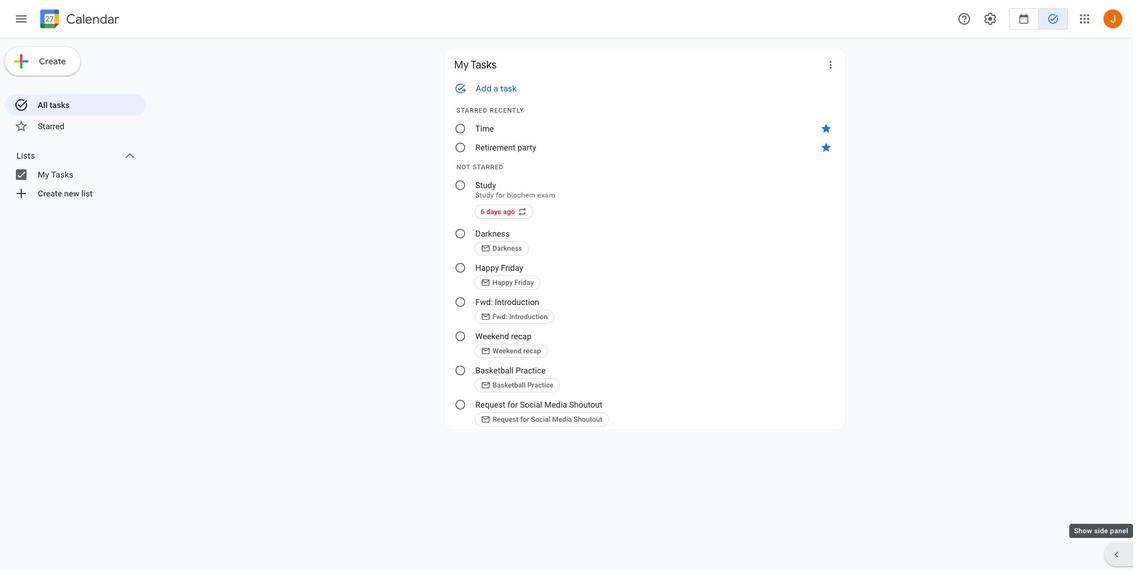 Task type: vqa. For each thing, say whether or not it's contained in the screenshot.
row containing 15
no



Task type: locate. For each thing, give the bounding box(es) containing it.
support menu image
[[958, 12, 972, 26]]

heading
[[64, 12, 119, 26]]



Task type: describe. For each thing, give the bounding box(es) containing it.
calendar element
[[38, 7, 119, 33]]

tasks sidebar image
[[14, 12, 28, 26]]

heading inside calendar element
[[64, 12, 119, 26]]

settings menu image
[[984, 12, 998, 26]]



